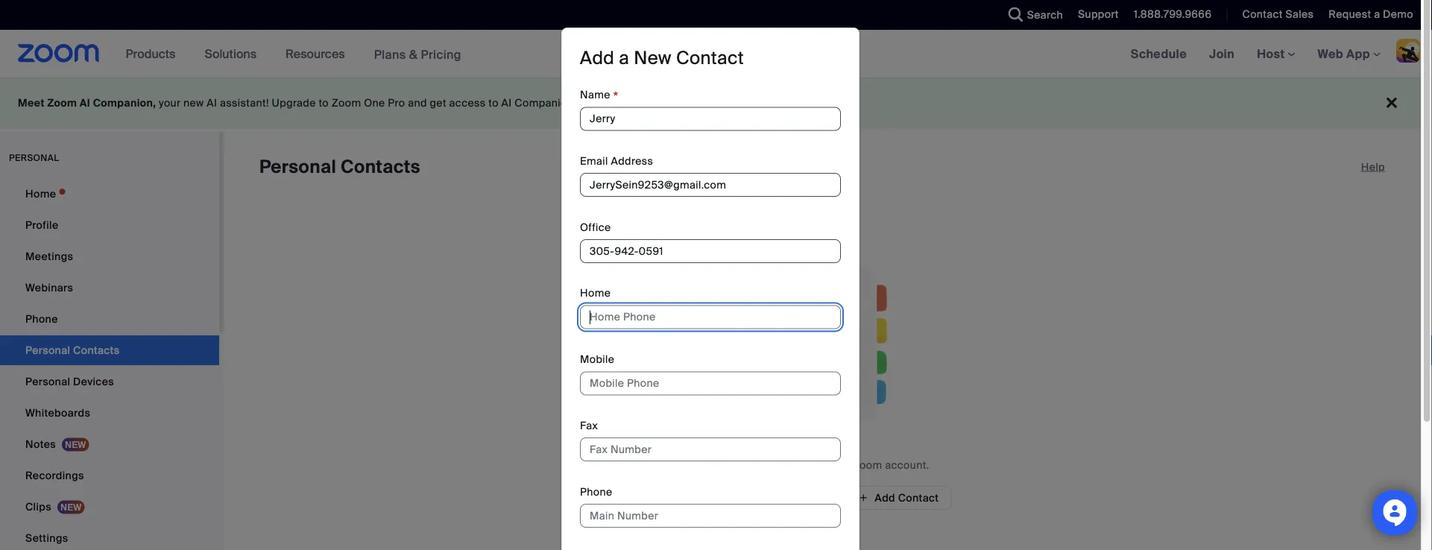 Task type: vqa. For each thing, say whether or not it's contained in the screenshot.
Web App
no



Task type: locate. For each thing, give the bounding box(es) containing it.
join
[[1210, 46, 1235, 62]]

1 horizontal spatial personal
[[260, 156, 337, 179]]

zoom up add icon
[[853, 458, 883, 472]]

0 horizontal spatial to
[[319, 96, 329, 110]]

import from csv file
[[722, 491, 828, 505]]

help link
[[1362, 155, 1386, 179]]

a left new
[[619, 47, 630, 70]]

0 vertical spatial phone
[[25, 312, 58, 326]]

&
[[409, 46, 418, 62]]

1 vertical spatial your
[[829, 458, 850, 472]]

home up profile
[[25, 187, 56, 201]]

meetings
[[25, 250, 73, 263]]

contact sales
[[1243, 7, 1315, 21]]

1 vertical spatial a
[[619, 47, 630, 70]]

home down office
[[580, 287, 611, 300]]

and
[[408, 96, 427, 110]]

0 vertical spatial home
[[25, 187, 56, 201]]

1 vertical spatial contact
[[677, 47, 744, 70]]

0 horizontal spatial add
[[580, 47, 615, 70]]

contact sales link up meetings "navigation"
[[1243, 7, 1315, 21]]

add inside "dialog"
[[580, 47, 615, 70]]

0 horizontal spatial ai
[[80, 96, 90, 110]]

import
[[722, 491, 756, 505]]

your left new in the top left of the page
[[159, 96, 181, 110]]

a
[[1375, 7, 1381, 21], [619, 47, 630, 70]]

0 vertical spatial add
[[580, 47, 615, 70]]

1.888.799.9666 button
[[1123, 0, 1216, 30], [1134, 7, 1212, 21]]

contact up meet zoom ai companion, footer
[[677, 47, 744, 70]]

whiteboards
[[25, 406, 90, 420]]

add a new contact dialog
[[562, 28, 860, 551]]

ai left companion
[[502, 96, 512, 110]]

phone down webinars
[[25, 312, 58, 326]]

personal inside menu
[[25, 375, 70, 389]]

at
[[577, 96, 586, 110]]

pro
[[388, 96, 405, 110]]

zoom right meet
[[47, 96, 77, 110]]

1.888.799.9666 button up "schedule"
[[1123, 0, 1216, 30]]

contacts
[[341, 156, 421, 179]]

additional
[[605, 96, 655, 110]]

phone inside add a new contact "dialog"
[[580, 485, 613, 499]]

personal
[[9, 152, 59, 164]]

0 horizontal spatial personal
[[25, 375, 70, 389]]

request a demo link
[[1318, 0, 1433, 30], [1330, 7, 1414, 21]]

plans & pricing link
[[374, 46, 462, 62], [374, 46, 462, 62]]

meetings navigation
[[1120, 30, 1433, 79]]

0 vertical spatial personal
[[260, 156, 337, 179]]

a left 'demo'
[[1375, 7, 1381, 21]]

personal for personal contacts
[[260, 156, 337, 179]]

0 horizontal spatial contact
[[677, 47, 744, 70]]

added
[[780, 458, 813, 472]]

1.888.799.9666
[[1134, 7, 1212, 21]]

2 vertical spatial contact
[[899, 491, 939, 505]]

phone
[[25, 312, 58, 326], [580, 485, 613, 499]]

1 horizontal spatial zoom
[[332, 96, 361, 110]]

meet
[[18, 96, 45, 110]]

ai
[[80, 96, 90, 110], [207, 96, 217, 110], [502, 96, 512, 110]]

access
[[450, 96, 486, 110]]

1 vertical spatial phone
[[580, 485, 613, 499]]

1 horizontal spatial upgrade
[[686, 96, 731, 110]]

office
[[580, 220, 611, 234]]

your for companion,
[[159, 96, 181, 110]]

upgrade
[[272, 96, 316, 110], [686, 96, 731, 110]]

a for request
[[1375, 7, 1381, 21]]

your
[[159, 96, 181, 110], [829, 458, 850, 472]]

to right added
[[816, 458, 826, 472]]

contact down account.
[[899, 491, 939, 505]]

1 vertical spatial home
[[580, 287, 611, 300]]

your inside meet zoom ai companion, footer
[[159, 96, 181, 110]]

contact left sales
[[1243, 7, 1284, 21]]

1 ai from the left
[[80, 96, 90, 110]]

support link
[[1067, 0, 1123, 30], [1079, 7, 1120, 21]]

0 horizontal spatial a
[[619, 47, 630, 70]]

phone inside personal menu menu
[[25, 312, 58, 326]]

ai right new in the top left of the page
[[207, 96, 217, 110]]

contact
[[1243, 7, 1284, 21], [677, 47, 744, 70], [899, 491, 939, 505]]

upgrade right cost.
[[686, 96, 731, 110]]

schedule link
[[1120, 30, 1199, 78]]

name *
[[580, 88, 619, 105]]

2 ai from the left
[[207, 96, 217, 110]]

phone down fax
[[580, 485, 613, 499]]

zoom
[[47, 96, 77, 110], [332, 96, 361, 110], [853, 458, 883, 472]]

ai left companion,
[[80, 96, 90, 110]]

contact sales link up join
[[1232, 0, 1318, 30]]

your right added
[[829, 458, 850, 472]]

notes
[[25, 438, 56, 451]]

home link
[[0, 179, 219, 209]]

address
[[611, 154, 654, 168]]

clips link
[[0, 492, 219, 522]]

add inside button
[[875, 491, 896, 505]]

recordings
[[25, 469, 84, 483]]

1 vertical spatial personal
[[25, 375, 70, 389]]

account.
[[886, 458, 930, 472]]

a for add
[[619, 47, 630, 70]]

personal
[[260, 156, 337, 179], [25, 375, 70, 389]]

1 horizontal spatial home
[[580, 287, 611, 300]]

0 vertical spatial contact
[[1243, 7, 1284, 21]]

email
[[580, 154, 608, 168]]

1 horizontal spatial add
[[875, 491, 896, 505]]

zoom left one
[[332, 96, 361, 110]]

to
[[319, 96, 329, 110], [489, 96, 499, 110], [816, 458, 826, 472]]

add right add icon
[[875, 491, 896, 505]]

to left one
[[319, 96, 329, 110]]

add image
[[859, 492, 869, 505]]

Email Address text field
[[580, 173, 841, 197]]

0 horizontal spatial phone
[[25, 312, 58, 326]]

Phone text field
[[580, 504, 841, 528]]

email address
[[580, 154, 654, 168]]

add image
[[705, 491, 716, 506]]

personal menu menu
[[0, 179, 219, 551]]

1 vertical spatial add
[[875, 491, 896, 505]]

one
[[364, 96, 385, 110]]

0 horizontal spatial your
[[159, 96, 181, 110]]

home inside add a new contact "dialog"
[[580, 287, 611, 300]]

Mobile text field
[[580, 372, 841, 396]]

personal devices link
[[0, 367, 219, 397]]

profile link
[[0, 210, 219, 240]]

1 horizontal spatial ai
[[207, 96, 217, 110]]

1 horizontal spatial to
[[489, 96, 499, 110]]

today
[[734, 96, 763, 110]]

personal for personal devices
[[25, 375, 70, 389]]

add up name
[[580, 47, 615, 70]]

contact sales link
[[1232, 0, 1318, 30], [1243, 7, 1315, 21]]

2 upgrade from the left
[[686, 96, 731, 110]]

clips
[[25, 500, 51, 514]]

0 horizontal spatial upgrade
[[272, 96, 316, 110]]

0 horizontal spatial zoom
[[47, 96, 77, 110]]

product information navigation
[[115, 30, 473, 79]]

from
[[759, 491, 782, 505]]

contact inside "dialog"
[[677, 47, 744, 70]]

2 horizontal spatial ai
[[502, 96, 512, 110]]

*
[[614, 88, 619, 105]]

add contact button
[[846, 486, 952, 510]]

to right access
[[489, 96, 499, 110]]

companion,
[[93, 96, 156, 110]]

0 vertical spatial your
[[159, 96, 181, 110]]

1 horizontal spatial phone
[[580, 485, 613, 499]]

1 horizontal spatial a
[[1375, 7, 1381, 21]]

0 horizontal spatial home
[[25, 187, 56, 201]]

home
[[25, 187, 56, 201], [580, 287, 611, 300]]

add
[[580, 47, 615, 70], [875, 491, 896, 505]]

upgrade down "product information" navigation at the top
[[272, 96, 316, 110]]

1 horizontal spatial contact
[[899, 491, 939, 505]]

banner
[[0, 30, 1433, 79]]

First and Last Name text field
[[580, 107, 841, 131]]

support
[[1079, 7, 1120, 21]]

1 horizontal spatial your
[[829, 458, 850, 472]]

0 vertical spatial a
[[1375, 7, 1381, 21]]

a inside "dialog"
[[619, 47, 630, 70]]

zoom logo image
[[18, 44, 100, 63]]

webinars link
[[0, 273, 219, 303]]

contact inside button
[[899, 491, 939, 505]]



Task type: describe. For each thing, give the bounding box(es) containing it.
csv
[[785, 491, 807, 505]]

banner containing schedule
[[0, 30, 1433, 79]]

help
[[1362, 160, 1386, 174]]

new
[[184, 96, 204, 110]]

contacts
[[733, 458, 778, 472]]

file
[[810, 491, 828, 505]]

companion
[[515, 96, 574, 110]]

sales
[[1286, 7, 1315, 21]]

Office Phone text field
[[580, 239, 841, 263]]

add for add a new contact
[[580, 47, 615, 70]]

name
[[580, 88, 611, 102]]

request
[[1330, 7, 1372, 21]]

pricing
[[421, 46, 462, 62]]

upgrade today link
[[686, 96, 763, 110]]

no contacts added to your zoom account.
[[716, 458, 930, 472]]

add for add contact
[[875, 491, 896, 505]]

mobile
[[580, 353, 615, 367]]

notes link
[[0, 430, 219, 460]]

add contact
[[875, 491, 939, 505]]

plans
[[374, 46, 406, 62]]

new
[[634, 47, 672, 70]]

settings link
[[0, 524, 219, 551]]

meet zoom ai companion, footer
[[0, 78, 1422, 129]]

phone link
[[0, 304, 219, 334]]

home inside personal menu menu
[[25, 187, 56, 201]]

webinars
[[25, 281, 73, 295]]

demo
[[1384, 7, 1414, 21]]

whiteboards link
[[0, 398, 219, 428]]

cost.
[[658, 96, 683, 110]]

recordings link
[[0, 461, 219, 491]]

no
[[716, 458, 730, 472]]

2 horizontal spatial zoom
[[853, 458, 883, 472]]

1 upgrade from the left
[[272, 96, 316, 110]]

devices
[[73, 375, 114, 389]]

3 ai from the left
[[502, 96, 512, 110]]

meet zoom ai companion, your new ai assistant! upgrade to zoom one pro and get access to ai companion at no additional cost. upgrade today
[[18, 96, 763, 110]]

1.888.799.9666 button up schedule link
[[1134, 7, 1212, 21]]

2 horizontal spatial contact
[[1243, 7, 1284, 21]]

Home text field
[[580, 306, 841, 329]]

add a new contact
[[580, 47, 744, 70]]

2 horizontal spatial to
[[816, 458, 826, 472]]

schedule
[[1131, 46, 1188, 62]]

no
[[589, 96, 602, 110]]

personal devices
[[25, 375, 114, 389]]

settings
[[25, 531, 68, 545]]

Fax text field
[[580, 438, 841, 462]]

get
[[430, 96, 447, 110]]

your for to
[[829, 458, 850, 472]]

request a demo
[[1330, 7, 1414, 21]]

assistant!
[[220, 96, 269, 110]]

join link
[[1199, 30, 1247, 78]]

import from csv file button
[[694, 486, 840, 510]]

personal contacts
[[260, 156, 421, 179]]

meetings link
[[0, 242, 219, 272]]

fax
[[580, 419, 598, 433]]

plans & pricing
[[374, 46, 462, 62]]

profile
[[25, 218, 59, 232]]



